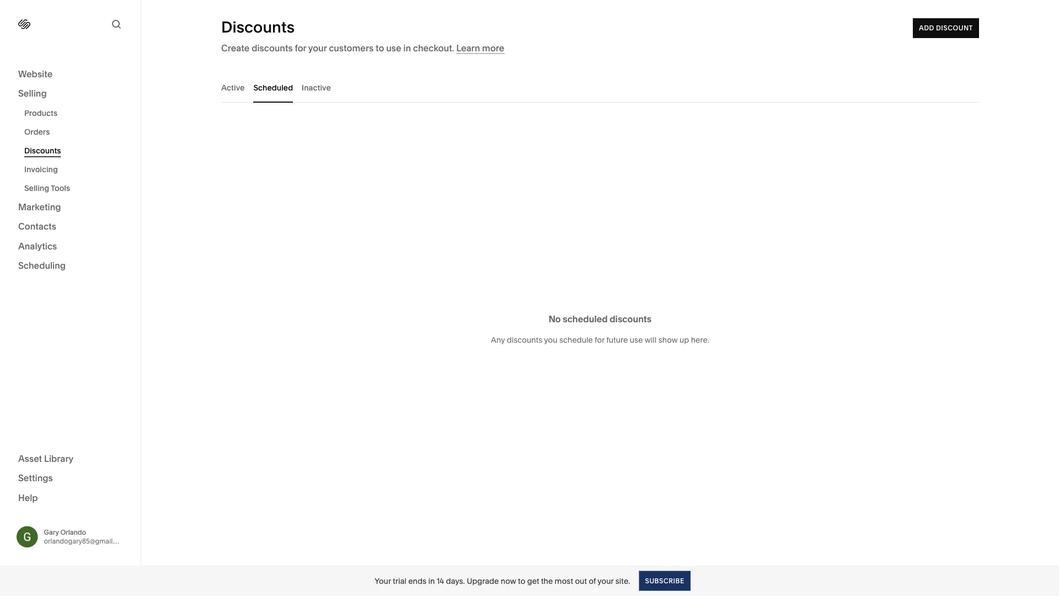 Task type: locate. For each thing, give the bounding box(es) containing it.
0 vertical spatial use
[[386, 43, 402, 53]]

checkout.
[[413, 43, 454, 53]]

your
[[375, 576, 391, 586]]

0 horizontal spatial your
[[308, 43, 327, 53]]

discounts
[[221, 18, 295, 36], [24, 146, 61, 155]]

marketing link
[[18, 201, 123, 214]]

discounts right create
[[252, 43, 293, 53]]

in left checkout.
[[404, 43, 411, 53]]

to right customers
[[376, 43, 384, 53]]

here.
[[691, 335, 710, 345]]

add discount
[[920, 24, 974, 32]]

create
[[221, 43, 250, 53]]

contacts
[[18, 221, 56, 232]]

in left 14
[[429, 576, 435, 586]]

subscribe
[[646, 577, 685, 585]]

your
[[308, 43, 327, 53], [598, 576, 614, 586]]

use left will
[[630, 335, 643, 345]]

1 vertical spatial use
[[630, 335, 643, 345]]

schedule
[[560, 335, 593, 345]]

selling for selling
[[18, 88, 47, 99]]

1 vertical spatial discounts
[[24, 146, 61, 155]]

learn more link
[[457, 43, 505, 54]]

use
[[386, 43, 402, 53], [630, 335, 643, 345]]

scheduled
[[254, 83, 293, 92]]

1 horizontal spatial your
[[598, 576, 614, 586]]

1 horizontal spatial to
[[518, 576, 526, 586]]

your trial ends in 14 days. upgrade now to get the most out of your site.
[[375, 576, 631, 586]]

products
[[24, 108, 58, 118]]

of
[[589, 576, 596, 586]]

0 horizontal spatial discounts
[[252, 43, 293, 53]]

orders
[[24, 127, 50, 137]]

0 vertical spatial to
[[376, 43, 384, 53]]

help
[[18, 492, 38, 503]]

discounts left you
[[507, 335, 543, 345]]

in
[[404, 43, 411, 53], [429, 576, 435, 586]]

tab list
[[221, 72, 980, 103]]

discounts up create
[[221, 18, 295, 36]]

library
[[44, 453, 74, 464]]

discount
[[937, 24, 974, 32]]

1 vertical spatial discounts
[[610, 314, 652, 324]]

2 vertical spatial discounts
[[507, 335, 543, 345]]

help link
[[18, 492, 38, 504]]

more
[[482, 43, 505, 53]]

gary
[[44, 528, 59, 536]]

active button
[[221, 72, 245, 103]]

0 vertical spatial for
[[295, 43, 307, 53]]

your left customers
[[308, 43, 327, 53]]

tab list containing active
[[221, 72, 980, 103]]

invoicing
[[24, 165, 58, 174]]

no
[[549, 314, 561, 324]]

2 horizontal spatial discounts
[[610, 314, 652, 324]]

use left checkout.
[[386, 43, 402, 53]]

0 horizontal spatial in
[[404, 43, 411, 53]]

1 vertical spatial selling
[[24, 184, 49, 193]]

0 vertical spatial discounts
[[252, 43, 293, 53]]

selling inside selling link
[[18, 88, 47, 99]]

no scheduled discounts
[[549, 314, 652, 324]]

out
[[575, 576, 587, 586]]

analytics
[[18, 241, 57, 251]]

14
[[437, 576, 444, 586]]

discounts up future
[[610, 314, 652, 324]]

future
[[607, 335, 628, 345]]

0 vertical spatial selling
[[18, 88, 47, 99]]

to left get
[[518, 576, 526, 586]]

for
[[295, 43, 307, 53], [595, 335, 605, 345]]

0 horizontal spatial use
[[386, 43, 402, 53]]

asset
[[18, 453, 42, 464]]

to
[[376, 43, 384, 53], [518, 576, 526, 586]]

selling down 'website'
[[18, 88, 47, 99]]

selling
[[18, 88, 47, 99], [24, 184, 49, 193]]

the
[[541, 576, 553, 586]]

0 vertical spatial discounts
[[221, 18, 295, 36]]

discounts up invoicing
[[24, 146, 61, 155]]

upgrade
[[467, 576, 499, 586]]

active
[[221, 83, 245, 92]]

discounts
[[252, 43, 293, 53], [610, 314, 652, 324], [507, 335, 543, 345]]

selling inside selling tools link
[[24, 184, 49, 193]]

inactive
[[302, 83, 331, 92]]

discounts link
[[24, 141, 129, 160]]

products link
[[24, 104, 129, 123]]

0 horizontal spatial for
[[295, 43, 307, 53]]

1 horizontal spatial for
[[595, 335, 605, 345]]

website link
[[18, 68, 123, 81]]

1 vertical spatial in
[[429, 576, 435, 586]]

for left future
[[595, 335, 605, 345]]

1 horizontal spatial discounts
[[507, 335, 543, 345]]

your right the 'of'
[[598, 576, 614, 586]]

discounts for schedule
[[507, 335, 543, 345]]

for up inactive
[[295, 43, 307, 53]]

will
[[645, 335, 657, 345]]

show
[[659, 335, 678, 345]]

1 horizontal spatial discounts
[[221, 18, 295, 36]]

you
[[544, 335, 558, 345]]

orders link
[[24, 123, 129, 141]]

trial
[[393, 576, 407, 586]]

1 horizontal spatial use
[[630, 335, 643, 345]]

selling up marketing
[[24, 184, 49, 193]]

orlando
[[60, 528, 86, 536]]

now
[[501, 576, 516, 586]]



Task type: describe. For each thing, give the bounding box(es) containing it.
0 horizontal spatial discounts
[[24, 146, 61, 155]]

1 vertical spatial to
[[518, 576, 526, 586]]

use for will
[[630, 335, 643, 345]]

selling tools
[[24, 184, 70, 193]]

settings
[[18, 473, 53, 484]]

learn
[[457, 43, 480, 53]]

scheduling link
[[18, 260, 123, 273]]

contacts link
[[18, 221, 123, 233]]

orlandogary85@gmail.com
[[44, 537, 128, 545]]

marketing
[[18, 201, 61, 212]]

1 vertical spatial for
[[595, 335, 605, 345]]

asset library
[[18, 453, 74, 464]]

site.
[[616, 576, 631, 586]]

add discount button
[[913, 18, 980, 38]]

selling for selling tools
[[24, 184, 49, 193]]

1 horizontal spatial in
[[429, 576, 435, 586]]

0 vertical spatial in
[[404, 43, 411, 53]]

get
[[527, 576, 540, 586]]

selling link
[[18, 87, 123, 100]]

gary orlando orlandogary85@gmail.com
[[44, 528, 128, 545]]

discounts for your
[[252, 43, 293, 53]]

inactive button
[[302, 72, 331, 103]]

scheduled
[[563, 314, 608, 324]]

add
[[920, 24, 935, 32]]

scheduled button
[[254, 72, 293, 103]]

0 horizontal spatial to
[[376, 43, 384, 53]]

up
[[680, 335, 690, 345]]

0 vertical spatial your
[[308, 43, 327, 53]]

scheduling
[[18, 260, 66, 271]]

any
[[491, 335, 505, 345]]

tools
[[51, 184, 70, 193]]

invoicing link
[[24, 160, 129, 179]]

1 vertical spatial your
[[598, 576, 614, 586]]

subscribe button
[[639, 571, 691, 591]]

use for in
[[386, 43, 402, 53]]

days.
[[446, 576, 465, 586]]

create discounts for your customers to use in checkout. learn more
[[221, 43, 505, 53]]

website
[[18, 68, 53, 79]]

ends
[[409, 576, 427, 586]]

most
[[555, 576, 574, 586]]

analytics link
[[18, 240, 123, 253]]

any discounts you schedule for future use will show up here.
[[491, 335, 710, 345]]

selling tools link
[[24, 179, 129, 198]]

settings link
[[18, 472, 123, 485]]

asset library link
[[18, 453, 123, 466]]

customers
[[329, 43, 374, 53]]



Task type: vqa. For each thing, say whether or not it's contained in the screenshot.
the up
yes



